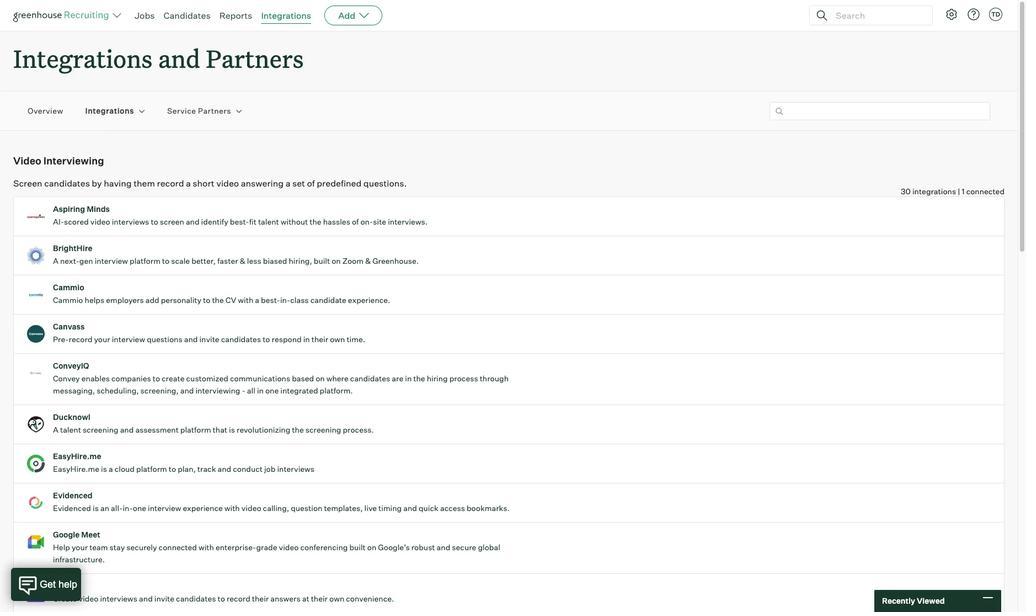 Task type: locate. For each thing, give the bounding box(es) containing it.
td button
[[987, 6, 1005, 23]]

interview left questions
[[112, 335, 145, 344]]

2 vertical spatial in
[[257, 386, 264, 395]]

one down communications
[[265, 386, 279, 395]]

easyhire.me left cloud
[[53, 464, 99, 474]]

to inside aspiring minds ai-scored video interviews to screen and identify best-fit talent without the hassles of on-site interviews.
[[151, 217, 158, 226]]

1 vertical spatial invite
[[154, 594, 174, 603]]

having
[[104, 178, 132, 189]]

brighthire
[[53, 244, 93, 253]]

2 easyhire.me from the top
[[53, 464, 99, 474]]

conferencing
[[300, 543, 348, 552]]

0 horizontal spatial screening
[[83, 425, 118, 434]]

and inside easyhire.me easyhire.me is a cloud platform to plan, track and conduct job interviews
[[218, 464, 231, 474]]

0 vertical spatial best-
[[230, 217, 249, 226]]

0 vertical spatial own
[[330, 335, 345, 344]]

1 vertical spatial interviews
[[277, 464, 315, 474]]

1 horizontal spatial talent
[[258, 217, 279, 226]]

2 vertical spatial integrations
[[85, 106, 134, 116]]

0 vertical spatial platform
[[130, 256, 161, 266]]

candidates inside hireflix create video interviews and invite candidates to record their answers at their own convenience.
[[176, 594, 216, 603]]

0 horizontal spatial one
[[133, 503, 146, 513]]

screening left process.
[[306, 425, 341, 434]]

0 vertical spatial a
[[53, 256, 58, 266]]

and right questions
[[184, 335, 198, 344]]

1 horizontal spatial your
[[94, 335, 110, 344]]

connected right 1
[[967, 187, 1005, 196]]

2 horizontal spatial on
[[367, 543, 377, 552]]

record inside hireflix create video interviews and invite candidates to record their answers at their own convenience.
[[227, 594, 250, 603]]

interviews down having
[[112, 217, 149, 226]]

with right cv
[[238, 295, 253, 305]]

own for time.
[[330, 335, 345, 344]]

the
[[310, 217, 322, 226], [212, 295, 224, 305], [414, 374, 425, 383], [292, 425, 304, 434]]

customized
[[186, 374, 228, 383]]

interview inside "brighthire a next-gen interview platform to scale better, faster & less biased hiring, built on zoom & greenhouse."
[[95, 256, 128, 266]]

quick
[[419, 503, 439, 513]]

interviews down stay
[[100, 594, 137, 603]]

2 vertical spatial record
[[227, 594, 250, 603]]

interviews inside aspiring minds ai-scored video interviews to screen and identify best-fit talent without the hassles of on-site interviews.
[[112, 217, 149, 226]]

conduct
[[233, 464, 263, 474]]

to left scale
[[162, 256, 170, 266]]

0 vertical spatial cammio
[[53, 283, 84, 292]]

with inside evidenced evidenced is an all-in-one interview experience with video calling, question templates, live timing and quick access bookmarks.
[[225, 503, 240, 513]]

connected right the securely
[[159, 543, 197, 552]]

the inside cammio cammio helps employers add personality to the cv with a best-in-class candidate experience.
[[212, 295, 224, 305]]

0 horizontal spatial talent
[[60, 425, 81, 434]]

and left quick
[[404, 503, 417, 513]]

revolutionizing
[[237, 425, 291, 434]]

0 vertical spatial interviews
[[112, 217, 149, 226]]

a inside cammio cammio helps employers add personality to the cv with a best-in-class candidate experience.
[[255, 295, 259, 305]]

1 vertical spatial talent
[[60, 425, 81, 434]]

1 vertical spatial own
[[330, 594, 345, 603]]

screen candidates by having them record a short video answering a set of predefined questions.
[[13, 178, 407, 189]]

in- inside cammio cammio helps employers add personality to the cv with a best-in-class candidate experience.
[[280, 295, 290, 305]]

recently
[[883, 596, 916, 606]]

0 vertical spatial record
[[157, 178, 184, 189]]

in inside canvass pre-record your interview questions and invite candidates to respond in their own time.
[[303, 335, 310, 344]]

own inside canvass pre-record your interview questions and invite candidates to respond in their own time.
[[330, 335, 345, 344]]

the left hassles
[[310, 217, 322, 226]]

1 horizontal spatial screening
[[306, 425, 341, 434]]

their right respond
[[312, 335, 328, 344]]

and right track
[[218, 464, 231, 474]]

minds
[[87, 204, 110, 214]]

built inside google meet help your team stay securely connected with enterprise-grade video conferencing built on google's robust and secure global infrastructure.
[[350, 543, 366, 552]]

screen
[[160, 217, 184, 226]]

td
[[992, 10, 1001, 18]]

robust
[[412, 543, 435, 552]]

and down candidates
[[158, 42, 200, 75]]

in right are
[[405, 374, 412, 383]]

easyhire.me down ducknowl
[[53, 452, 101, 461]]

and down create
[[180, 386, 194, 395]]

google meet help your team stay securely connected with enterprise-grade video conferencing built on google's robust and secure global infrastructure.
[[53, 530, 500, 564]]

helps
[[85, 295, 104, 305]]

1 vertical spatial is
[[101, 464, 107, 474]]

2 vertical spatial is
[[93, 503, 99, 513]]

communications
[[230, 374, 290, 383]]

0 vertical spatial connected
[[967, 187, 1005, 196]]

evidenced
[[53, 491, 93, 500], [53, 503, 91, 513]]

interview left the "experience"
[[148, 503, 181, 513]]

cv
[[226, 295, 236, 305]]

0 horizontal spatial in-
[[123, 503, 133, 513]]

personality
[[161, 295, 201, 305]]

the inside aspiring minds ai-scored video interviews to screen and identify best-fit talent without the hassles of on-site interviews.
[[310, 217, 322, 226]]

the right revolutionizing
[[292, 425, 304, 434]]

platform left the that
[[180, 425, 211, 434]]

interviews.
[[388, 217, 428, 226]]

1 vertical spatial of
[[352, 217, 359, 226]]

record
[[157, 178, 184, 189], [69, 335, 92, 344], [227, 594, 250, 603]]

video inside aspiring minds ai-scored video interviews to screen and identify best-fit talent without the hassles of on-site interviews.
[[90, 217, 110, 226]]

a inside the ducknowl a talent screening and assessment platform that is revolutionizing the screening process.
[[53, 425, 58, 434]]

interview right gen
[[95, 256, 128, 266]]

record left answers
[[227, 594, 250, 603]]

ducknowl a talent screening and assessment platform that is revolutionizing the screening process.
[[53, 412, 374, 434]]

interview inside canvass pre-record your interview questions and invite candidates to respond in their own time.
[[112, 335, 145, 344]]

interviews right "job"
[[277, 464, 315, 474]]

connected inside google meet help your team stay securely connected with enterprise-grade video conferencing built on google's robust and secure global infrastructure.
[[159, 543, 197, 552]]

screen
[[13, 178, 42, 189]]

1 vertical spatial record
[[69, 335, 92, 344]]

video right short
[[216, 178, 239, 189]]

1 & from the left
[[240, 256, 246, 266]]

and down the securely
[[139, 594, 153, 603]]

to left plan,
[[169, 464, 176, 474]]

on right based on the left of the page
[[316, 374, 325, 383]]

and inside the ducknowl a talent screening and assessment platform that is revolutionizing the screening process.
[[120, 425, 134, 434]]

to up screening,
[[153, 374, 160, 383]]

own left time.
[[330, 335, 345, 344]]

all
[[247, 386, 255, 395]]

partners down reports link
[[206, 42, 304, 75]]

zoom
[[343, 256, 364, 266]]

own for convenience.
[[330, 594, 345, 603]]

1 horizontal spatial integrations link
[[261, 10, 311, 21]]

0 horizontal spatial record
[[69, 335, 92, 344]]

is inside evidenced evidenced is an all-in-one interview experience with video calling, question templates, live timing and quick access bookmarks.
[[93, 503, 99, 513]]

candidates
[[44, 178, 90, 189], [221, 335, 261, 344], [350, 374, 390, 383], [176, 594, 216, 603]]

to inside hireflix create video interviews and invite candidates to record their answers at their own convenience.
[[218, 594, 225, 603]]

a for a talent screening and assessment platform that is revolutionizing the screening process.
[[53, 425, 58, 434]]

built right conferencing
[[350, 543, 366, 552]]

built right hiring,
[[314, 256, 330, 266]]

canvass
[[53, 322, 85, 331]]

integrations link
[[261, 10, 311, 21], [85, 106, 134, 116]]

employers
[[106, 295, 144, 305]]

best- left class
[[261, 295, 280, 305]]

2 horizontal spatial record
[[227, 594, 250, 603]]

1 horizontal spatial one
[[265, 386, 279, 395]]

1 vertical spatial evidenced
[[53, 503, 91, 513]]

and inside conveyiq convey enables companies to create customized communications based on where candidates are in the hiring process through messaging, scheduling, screening, and interviewing - all in one integrated platform.
[[180, 386, 194, 395]]

candidates link
[[164, 10, 211, 21]]

of
[[307, 178, 315, 189], [352, 217, 359, 226]]

0 horizontal spatial best-
[[230, 217, 249, 226]]

0 vertical spatial interview
[[95, 256, 128, 266]]

on left google's
[[367, 543, 377, 552]]

their for answers
[[311, 594, 328, 603]]

1 vertical spatial with
[[225, 503, 240, 513]]

1 horizontal spatial &
[[365, 256, 371, 266]]

by
[[92, 178, 102, 189]]

interview for platform
[[95, 256, 128, 266]]

your for team
[[72, 543, 88, 552]]

with for cv
[[238, 295, 253, 305]]

video right create
[[79, 594, 98, 603]]

where
[[327, 374, 349, 383]]

video inside evidenced evidenced is an all-in-one interview experience with video calling, question templates, live timing and quick access bookmarks.
[[242, 503, 261, 513]]

service partners link
[[167, 106, 231, 116]]

a for a next-gen interview platform to scale better, faster & less biased hiring, built on zoom & greenhouse.
[[53, 256, 58, 266]]

to left cv
[[203, 295, 211, 305]]

0 horizontal spatial in
[[257, 386, 264, 395]]

your inside canvass pre-record your interview questions and invite candidates to respond in their own time.
[[94, 335, 110, 344]]

cammio up canvass
[[53, 295, 83, 305]]

brighthire a next-gen interview platform to scale better, faster & less biased hiring, built on zoom & greenhouse.
[[53, 244, 419, 266]]

0 vertical spatial one
[[265, 386, 279, 395]]

2 horizontal spatial is
[[229, 425, 235, 434]]

grade
[[256, 543, 277, 552]]

2 vertical spatial interviews
[[100, 594, 137, 603]]

faster
[[217, 256, 238, 266]]

with inside cammio cammio helps employers add personality to the cv with a best-in-class candidate experience.
[[238, 295, 253, 305]]

one right all-
[[133, 503, 146, 513]]

0 vertical spatial evidenced
[[53, 491, 93, 500]]

1 vertical spatial in
[[405, 374, 412, 383]]

cammio
[[53, 283, 84, 292], [53, 295, 83, 305]]

1 vertical spatial in-
[[123, 503, 133, 513]]

ai-
[[53, 217, 64, 226]]

their right at
[[311, 594, 328, 603]]

1 vertical spatial best-
[[261, 295, 280, 305]]

and inside aspiring minds ai-scored video interviews to screen and identify best-fit talent without the hassles of on-site interviews.
[[186, 217, 200, 226]]

one inside evidenced evidenced is an all-in-one interview experience with video calling, question templates, live timing and quick access bookmarks.
[[133, 503, 146, 513]]

1 horizontal spatial in-
[[280, 295, 290, 305]]

2 horizontal spatial in
[[405, 374, 412, 383]]

record right them
[[157, 178, 184, 189]]

plan,
[[178, 464, 196, 474]]

1 vertical spatial on
[[316, 374, 325, 383]]

best- inside aspiring minds ai-scored video interviews to screen and identify best-fit talent without the hassles of on-site interviews.
[[230, 217, 249, 226]]

own inside hireflix create video interviews and invite candidates to record their answers at their own convenience.
[[330, 594, 345, 603]]

td button
[[990, 8, 1003, 21]]

0 horizontal spatial integrations link
[[85, 106, 134, 116]]

None text field
[[770, 102, 991, 120]]

of right set
[[307, 178, 315, 189]]

and right robust
[[437, 543, 451, 552]]

secure
[[452, 543, 477, 552]]

is left the an
[[93, 503, 99, 513]]

in-
[[280, 295, 290, 305], [123, 503, 133, 513]]

with left enterprise-
[[199, 543, 214, 552]]

one inside conveyiq convey enables companies to create customized communications based on where candidates are in the hiring process through messaging, scheduling, screening, and interviewing - all in one integrated platform.
[[265, 386, 279, 395]]

talent down ducknowl
[[60, 425, 81, 434]]

1 horizontal spatial connected
[[967, 187, 1005, 196]]

and left assessment at bottom left
[[120, 425, 134, 434]]

0 vertical spatial talent
[[258, 217, 279, 226]]

platform right cloud
[[136, 464, 167, 474]]

video right grade
[[279, 543, 299, 552]]

0 vertical spatial easyhire.me
[[53, 452, 101, 461]]

1 vertical spatial interview
[[112, 335, 145, 344]]

best-
[[230, 217, 249, 226], [261, 295, 280, 305]]

integrations
[[261, 10, 311, 21], [13, 42, 153, 75], [85, 106, 134, 116]]

2 vertical spatial interview
[[148, 503, 181, 513]]

1 vertical spatial your
[[72, 543, 88, 552]]

1 horizontal spatial on
[[332, 256, 341, 266]]

0 horizontal spatial is
[[93, 503, 99, 513]]

1 vertical spatial easyhire.me
[[53, 464, 99, 474]]

2 vertical spatial platform
[[136, 464, 167, 474]]

greenhouse recruiting image
[[13, 9, 113, 22]]

0 horizontal spatial &
[[240, 256, 246, 266]]

of left on-
[[352, 217, 359, 226]]

your up infrastructure.
[[72, 543, 88, 552]]

recently viewed
[[883, 596, 945, 606]]

in- right the an
[[123, 503, 133, 513]]

track
[[197, 464, 216, 474]]

0 vertical spatial in
[[303, 335, 310, 344]]

add button
[[325, 6, 383, 25]]

platform inside "brighthire a next-gen interview platform to scale better, faster & less biased hiring, built on zoom & greenhouse."
[[130, 256, 161, 266]]

is inside easyhire.me easyhire.me is a cloud platform to plan, track and conduct job interviews
[[101, 464, 107, 474]]

and
[[158, 42, 200, 75], [186, 217, 200, 226], [184, 335, 198, 344], [180, 386, 194, 395], [120, 425, 134, 434], [218, 464, 231, 474], [404, 503, 417, 513], [437, 543, 451, 552], [139, 594, 153, 603]]

2 vertical spatial on
[[367, 543, 377, 552]]

to left respond
[[263, 335, 270, 344]]

and inside evidenced evidenced is an all-in-one interview experience with video calling, question templates, live timing and quick access bookmarks.
[[404, 503, 417, 513]]

stay
[[110, 543, 125, 552]]

0 vertical spatial of
[[307, 178, 315, 189]]

a inside "brighthire a next-gen interview platform to scale better, faster & less biased hiring, built on zoom & greenhouse."
[[53, 256, 58, 266]]

to inside conveyiq convey enables companies to create customized communications based on where candidates are in the hiring process through messaging, scheduling, screening, and interviewing - all in one integrated platform.
[[153, 374, 160, 383]]

0 vertical spatial on
[[332, 256, 341, 266]]

0 horizontal spatial built
[[314, 256, 330, 266]]

is left cloud
[[101, 464, 107, 474]]

1 horizontal spatial of
[[352, 217, 359, 226]]

on inside google meet help your team stay securely connected with enterprise-grade video conferencing built on google's robust and secure global infrastructure.
[[367, 543, 377, 552]]

1 vertical spatial cammio
[[53, 295, 83, 305]]

2 a from the top
[[53, 425, 58, 434]]

is right the that
[[229, 425, 235, 434]]

on left zoom
[[332, 256, 341, 266]]

& right zoom
[[365, 256, 371, 266]]

with right the "experience"
[[225, 503, 240, 513]]

cammio down next-
[[53, 283, 84, 292]]

0 vertical spatial in-
[[280, 295, 290, 305]]

a right cv
[[255, 295, 259, 305]]

their inside canvass pre-record your interview questions and invite candidates to respond in their own time.
[[312, 335, 328, 344]]

calling,
[[263, 503, 289, 513]]

to down enterprise-
[[218, 594, 225, 603]]

record down canvass
[[69, 335, 92, 344]]

2 & from the left
[[365, 256, 371, 266]]

invite
[[199, 335, 219, 344], [154, 594, 174, 603]]

a down ducknowl
[[53, 425, 58, 434]]

2 vertical spatial with
[[199, 543, 214, 552]]

video left calling,
[[242, 503, 261, 513]]

a left next-
[[53, 256, 58, 266]]

reports link
[[219, 10, 252, 21]]

1 easyhire.me from the top
[[53, 452, 101, 461]]

integrations for top integrations link
[[261, 10, 311, 21]]

0 horizontal spatial on
[[316, 374, 325, 383]]

1 vertical spatial integrations
[[13, 42, 153, 75]]

a left cloud
[[109, 464, 113, 474]]

and right the screen
[[186, 217, 200, 226]]

1 a from the top
[[53, 256, 58, 266]]

0 vertical spatial is
[[229, 425, 235, 434]]

a
[[53, 256, 58, 266], [53, 425, 58, 434]]

partners right service
[[198, 106, 231, 116]]

1 vertical spatial a
[[53, 425, 58, 434]]

0 vertical spatial integrations link
[[261, 10, 311, 21]]

answers
[[271, 594, 301, 603]]

in- up respond
[[280, 295, 290, 305]]

0 vertical spatial built
[[314, 256, 330, 266]]

is
[[229, 425, 235, 434], [101, 464, 107, 474], [93, 503, 99, 513]]

screening down ducknowl
[[83, 425, 118, 434]]

your inside google meet help your team stay securely connected with enterprise-grade video conferencing built on google's robust and secure global infrastructure.
[[72, 543, 88, 552]]

own right at
[[330, 594, 345, 603]]

configure image
[[945, 8, 959, 21]]

1 horizontal spatial is
[[101, 464, 107, 474]]

video inside hireflix create video interviews and invite candidates to record their answers at their own convenience.
[[79, 594, 98, 603]]

the left cv
[[212, 295, 224, 305]]

Search text field
[[833, 7, 923, 23]]

in right all
[[257, 386, 264, 395]]

in right respond
[[303, 335, 310, 344]]

access
[[440, 503, 465, 513]]

1 vertical spatial built
[[350, 543, 366, 552]]

platform
[[130, 256, 161, 266], [180, 425, 211, 434], [136, 464, 167, 474]]

1 horizontal spatial best-
[[261, 295, 280, 305]]

best- right identify
[[230, 217, 249, 226]]

interview inside evidenced evidenced is an all-in-one interview experience with video calling, question templates, live timing and quick access bookmarks.
[[148, 503, 181, 513]]

talent right the fit
[[258, 217, 279, 226]]

best- inside cammio cammio helps employers add personality to the cv with a best-in-class candidate experience.
[[261, 295, 280, 305]]

0 vertical spatial your
[[94, 335, 110, 344]]

next-
[[60, 256, 79, 266]]

1 horizontal spatial invite
[[199, 335, 219, 344]]

0 vertical spatial with
[[238, 295, 253, 305]]

0 horizontal spatial connected
[[159, 543, 197, 552]]

0 vertical spatial integrations
[[261, 10, 311, 21]]

platform inside easyhire.me easyhire.me is a cloud platform to plan, track and conduct job interviews
[[136, 464, 167, 474]]

1 horizontal spatial built
[[350, 543, 366, 552]]

0 horizontal spatial invite
[[154, 594, 174, 603]]

to
[[151, 217, 158, 226], [162, 256, 170, 266], [203, 295, 211, 305], [263, 335, 270, 344], [153, 374, 160, 383], [169, 464, 176, 474], [218, 594, 225, 603]]

with
[[238, 295, 253, 305], [225, 503, 240, 513], [199, 543, 214, 552]]

your up "enables" in the left bottom of the page
[[94, 335, 110, 344]]

0 horizontal spatial your
[[72, 543, 88, 552]]

& left less
[[240, 256, 246, 266]]

video down minds at top
[[90, 217, 110, 226]]

to left the screen
[[151, 217, 158, 226]]

the left 'hiring'
[[414, 374, 425, 383]]

interviews
[[112, 217, 149, 226], [277, 464, 315, 474], [100, 594, 137, 603]]

an
[[100, 503, 109, 513]]

integrated
[[281, 386, 318, 395]]

30 integrations | 1 connected
[[901, 187, 1005, 196]]

1 screening from the left
[[83, 425, 118, 434]]

1 vertical spatial platform
[[180, 425, 211, 434]]

1 vertical spatial connected
[[159, 543, 197, 552]]

1 horizontal spatial in
[[303, 335, 310, 344]]

0 vertical spatial partners
[[206, 42, 304, 75]]

1 vertical spatial one
[[133, 503, 146, 513]]

on inside "brighthire a next-gen interview platform to scale better, faster & less biased hiring, built on zoom & greenhouse."
[[332, 256, 341, 266]]

platform left scale
[[130, 256, 161, 266]]

0 vertical spatial invite
[[199, 335, 219, 344]]



Task type: describe. For each thing, give the bounding box(es) containing it.
1 horizontal spatial record
[[157, 178, 184, 189]]

video
[[13, 155, 41, 167]]

aspiring
[[53, 204, 85, 214]]

enterprise-
[[216, 543, 256, 552]]

screening,
[[141, 386, 179, 395]]

invite inside hireflix create video interviews and invite candidates to record their answers at their own convenience.
[[154, 594, 174, 603]]

1 vertical spatial integrations link
[[85, 106, 134, 116]]

jobs
[[135, 10, 155, 21]]

interviews inside hireflix create video interviews and invite candidates to record their answers at their own convenience.
[[100, 594, 137, 603]]

1 vertical spatial partners
[[198, 106, 231, 116]]

conveyiq convey enables companies to create customized communications based on where candidates are in the hiring process through messaging, scheduling, screening, and interviewing - all in one integrated platform.
[[53, 361, 509, 395]]

candidate
[[311, 295, 347, 305]]

scored
[[64, 217, 89, 226]]

|
[[958, 187, 961, 196]]

your for interview
[[94, 335, 110, 344]]

candidates inside canvass pre-record your interview questions and invite candidates to respond in their own time.
[[221, 335, 261, 344]]

and inside hireflix create video interviews and invite candidates to record their answers at their own convenience.
[[139, 594, 153, 603]]

enables
[[82, 374, 110, 383]]

short
[[193, 178, 215, 189]]

candidates
[[164, 10, 211, 21]]

1 cammio from the top
[[53, 283, 84, 292]]

30
[[901, 187, 911, 196]]

scheduling,
[[97, 386, 139, 395]]

create
[[53, 594, 77, 603]]

integrations
[[913, 187, 957, 196]]

of inside aspiring minds ai-scored video interviews to screen and identify best-fit talent without the hassles of on-site interviews.
[[352, 217, 359, 226]]

to inside easyhire.me easyhire.me is a cloud platform to plan, track and conduct job interviews
[[169, 464, 176, 474]]

0 horizontal spatial of
[[307, 178, 315, 189]]

on inside conveyiq convey enables companies to create customized communications based on where candidates are in the hiring process through messaging, scheduling, screening, and interviewing - all in one integrated platform.
[[316, 374, 325, 383]]

interviewing
[[43, 155, 104, 167]]

answering
[[241, 178, 284, 189]]

is inside the ducknowl a talent screening and assessment platform that is revolutionizing the screening process.
[[229, 425, 235, 434]]

invite inside canvass pre-record your interview questions and invite candidates to respond in their own time.
[[199, 335, 219, 344]]

service
[[167, 106, 196, 116]]

questions
[[147, 335, 182, 344]]

questions.
[[364, 178, 407, 189]]

predefined
[[317, 178, 362, 189]]

hireflix
[[53, 581, 81, 591]]

jobs link
[[135, 10, 155, 21]]

reports
[[219, 10, 252, 21]]

1
[[962, 187, 965, 196]]

help
[[53, 543, 70, 552]]

infrastructure.
[[53, 555, 105, 564]]

companies
[[111, 374, 151, 383]]

question
[[291, 503, 323, 513]]

to inside "brighthire a next-gen interview platform to scale better, faster & less biased hiring, built on zoom & greenhouse."
[[162, 256, 170, 266]]

a inside easyhire.me easyhire.me is a cloud platform to plan, track and conduct job interviews
[[109, 464, 113, 474]]

meet
[[81, 530, 100, 539]]

set
[[292, 178, 305, 189]]

the inside the ducknowl a talent screening and assessment platform that is revolutionizing the screening process.
[[292, 425, 304, 434]]

easyhire.me easyhire.me is a cloud platform to plan, track and conduct job interviews
[[53, 452, 315, 474]]

talent inside aspiring minds ai-scored video interviews to screen and identify best-fit talent without the hassles of on-site interviews.
[[258, 217, 279, 226]]

2 screening from the left
[[306, 425, 341, 434]]

and inside google meet help your team stay securely connected with enterprise-grade video conferencing built on google's robust and secure global infrastructure.
[[437, 543, 451, 552]]

site
[[373, 217, 386, 226]]

integrations and partners
[[13, 42, 304, 75]]

is for plan,
[[101, 464, 107, 474]]

job
[[264, 464, 276, 474]]

based
[[292, 374, 314, 383]]

google
[[53, 530, 80, 539]]

platform inside the ducknowl a talent screening and assessment platform that is revolutionizing the screening process.
[[180, 425, 211, 434]]

pre-
[[53, 335, 69, 344]]

ducknowl
[[53, 412, 90, 422]]

experience
[[183, 503, 223, 513]]

time.
[[347, 335, 365, 344]]

the inside conveyiq convey enables companies to create customized communications based on where candidates are in the hiring process through messaging, scheduling, screening, and interviewing - all in one integrated platform.
[[414, 374, 425, 383]]

process.
[[343, 425, 374, 434]]

aspiring minds ai-scored video interviews to screen and identify best-fit talent without the hassles of on-site interviews.
[[53, 204, 428, 226]]

2 evidenced from the top
[[53, 503, 91, 513]]

in- inside evidenced evidenced is an all-in-one interview experience with video calling, question templates, live timing and quick access bookmarks.
[[123, 503, 133, 513]]

hireflix create video interviews and invite candidates to record their answers at their own convenience.
[[53, 581, 394, 603]]

hiring
[[427, 374, 448, 383]]

-
[[242, 386, 246, 395]]

gen
[[79, 256, 93, 266]]

interviewing
[[196, 386, 240, 395]]

global
[[478, 543, 500, 552]]

them
[[134, 178, 155, 189]]

to inside cammio cammio helps employers add personality to the cv with a best-in-class candidate experience.
[[203, 295, 211, 305]]

evidenced evidenced is an all-in-one interview experience with video calling, question templates, live timing and quick access bookmarks.
[[53, 491, 510, 513]]

create
[[162, 374, 185, 383]]

identify
[[201, 217, 228, 226]]

timing
[[379, 503, 402, 513]]

are
[[392, 374, 404, 383]]

cammio cammio helps employers add personality to the cv with a best-in-class candidate experience.
[[53, 283, 390, 305]]

built inside "brighthire a next-gen interview platform to scale better, faster & less biased hiring, built on zoom & greenhouse."
[[314, 256, 330, 266]]

talent inside the ducknowl a talent screening and assessment platform that is revolutionizing the screening process.
[[60, 425, 81, 434]]

google's
[[378, 543, 410, 552]]

greenhouse.
[[373, 256, 419, 266]]

interviews inside easyhire.me easyhire.me is a cloud platform to plan, track and conduct job interviews
[[277, 464, 315, 474]]

to inside canvass pre-record your interview questions and invite candidates to respond in their own time.
[[263, 335, 270, 344]]

overview
[[28, 106, 63, 116]]

platform for scale
[[130, 256, 161, 266]]

service partners
[[167, 106, 231, 116]]

with for experience
[[225, 503, 240, 513]]

scale
[[171, 256, 190, 266]]

experience.
[[348, 295, 390, 305]]

their left answers
[[252, 594, 269, 603]]

add
[[146, 295, 159, 305]]

hiring,
[[289, 256, 312, 266]]

is for interview
[[93, 503, 99, 513]]

conveyiq
[[53, 361, 89, 370]]

and inside canvass pre-record your interview questions and invite candidates to respond in their own time.
[[184, 335, 198, 344]]

better,
[[192, 256, 216, 266]]

canvass pre-record your interview questions and invite candidates to respond in their own time.
[[53, 322, 365, 344]]

less
[[247, 256, 261, 266]]

class
[[290, 295, 309, 305]]

with inside google meet help your team stay securely connected with enterprise-grade video conferencing built on google's robust and secure global infrastructure.
[[199, 543, 214, 552]]

interview for questions
[[112, 335, 145, 344]]

record inside canvass pre-record your interview questions and invite candidates to respond in their own time.
[[69, 335, 92, 344]]

convenience.
[[346, 594, 394, 603]]

a left set
[[286, 178, 291, 189]]

a left short
[[186, 178, 191, 189]]

1 evidenced from the top
[[53, 491, 93, 500]]

candidates inside conveyiq convey enables companies to create customized communications based on where candidates are in the hiring process through messaging, scheduling, screening, and interviewing - all in one integrated platform.
[[350, 374, 390, 383]]

process
[[450, 374, 478, 383]]

platform for plan,
[[136, 464, 167, 474]]

integrations for the bottommost integrations link
[[85, 106, 134, 116]]

2 cammio from the top
[[53, 295, 83, 305]]

at
[[302, 594, 309, 603]]

integrations for integrations and partners
[[13, 42, 153, 75]]

biased
[[263, 256, 287, 266]]

hassles
[[323, 217, 350, 226]]

their for respond
[[312, 335, 328, 344]]

through
[[480, 374, 509, 383]]

platform.
[[320, 386, 353, 395]]

video inside google meet help your team stay securely connected with enterprise-grade video conferencing built on google's robust and secure global infrastructure.
[[279, 543, 299, 552]]

team
[[89, 543, 108, 552]]



Task type: vqa. For each thing, say whether or not it's contained in the screenshot.
JANET at the right top
no



